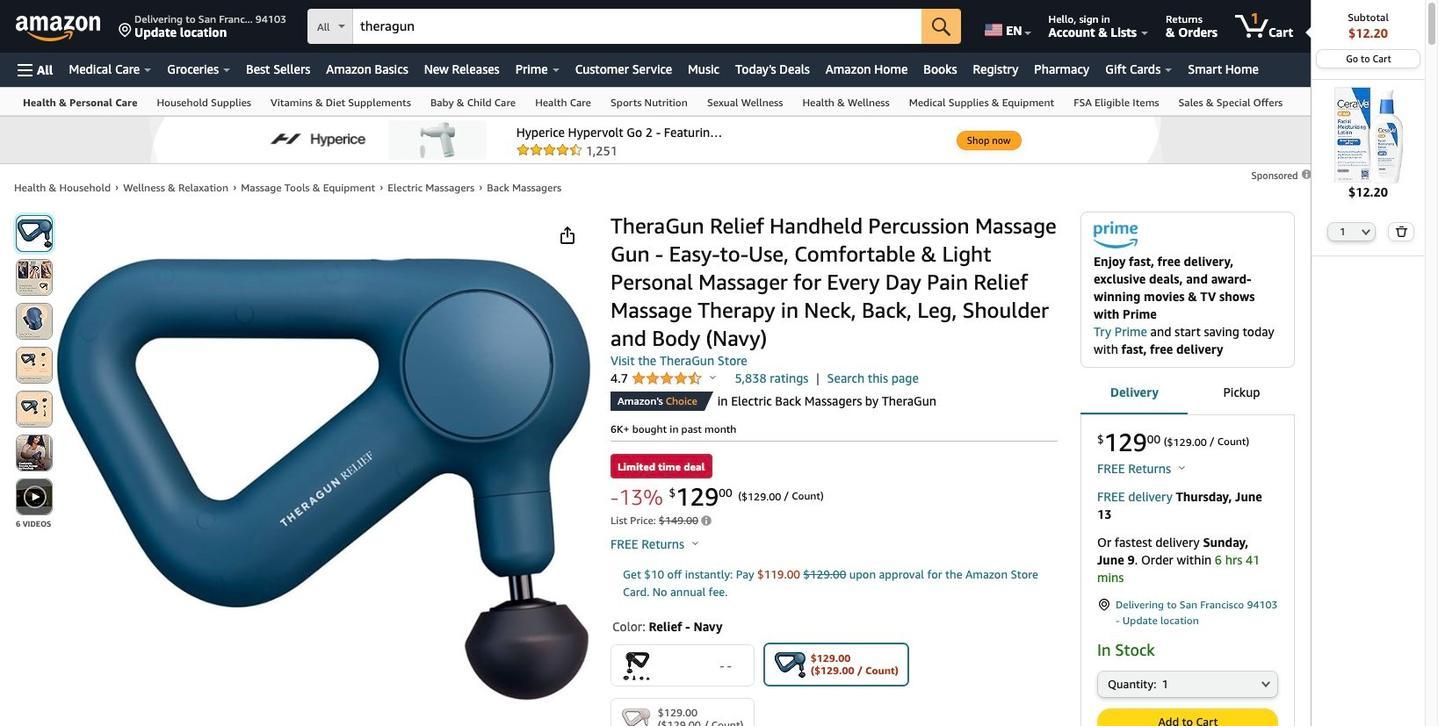 Task type: vqa. For each thing, say whether or not it's contained in the screenshot.
the navigation navigation
yes



Task type: describe. For each thing, give the bounding box(es) containing it.
dropdown image
[[1262, 681, 1270, 688]]

amazon image
[[16, 16, 101, 42]]

none search field inside 'navigation' navigation
[[307, 9, 961, 46]]

amazon prime logo image
[[1094, 221, 1138, 253]]

cerave am facial moisturizing lotion with spf 30 | oil-free face moisturizer with spf | formulated with hyaluronic acid, niacinamide &amp; ceramides | non-comedogenic | broad spectrum sunscreen | 3 ounce image
[[1320, 87, 1417, 183]]

navigation navigation
[[0, 0, 1426, 727]]

Search Amazon text field
[[353, 10, 922, 43]]

theragun relief handheld percussion massage gun - easy-to-use, comfortable &amp; light personal massager for every day pain relief massage therapy in neck, back, leg, shoulder and body (navy) image
[[56, 258, 591, 701]]

delete image
[[1395, 225, 1408, 237]]



Task type: locate. For each thing, give the bounding box(es) containing it.
None submit
[[922, 9, 961, 44], [17, 216, 52, 251], [1389, 223, 1413, 240], [17, 260, 52, 295], [17, 304, 52, 339], [17, 348, 52, 383], [17, 392, 52, 427], [17, 436, 52, 471], [17, 480, 52, 515], [1098, 710, 1277, 727], [922, 9, 961, 44], [17, 216, 52, 251], [1389, 223, 1413, 240], [17, 260, 52, 295], [17, 304, 52, 339], [17, 348, 52, 383], [17, 392, 52, 427], [17, 436, 52, 471], [17, 480, 52, 515], [1098, 710, 1277, 727]]

prime g4 image
[[620, 650, 652, 682]]

popover image
[[710, 375, 716, 380], [692, 541, 699, 546]]

option group
[[605, 640, 1058, 727]]

dropdown image
[[1362, 228, 1371, 235]]

0 vertical spatial popover image
[[710, 375, 716, 380]]

relief - sand image
[[620, 704, 652, 727]]

None search field
[[307, 9, 961, 46]]

0 horizontal spatial popover image
[[692, 541, 699, 546]]

learn more about amazon pricing and savings image
[[701, 516, 712, 528]]

relief - navy image
[[774, 649, 805, 681]]

1 horizontal spatial popover image
[[710, 375, 716, 380]]

1 vertical spatial popover image
[[692, 541, 699, 546]]

tab list
[[1081, 371, 1295, 417]]



